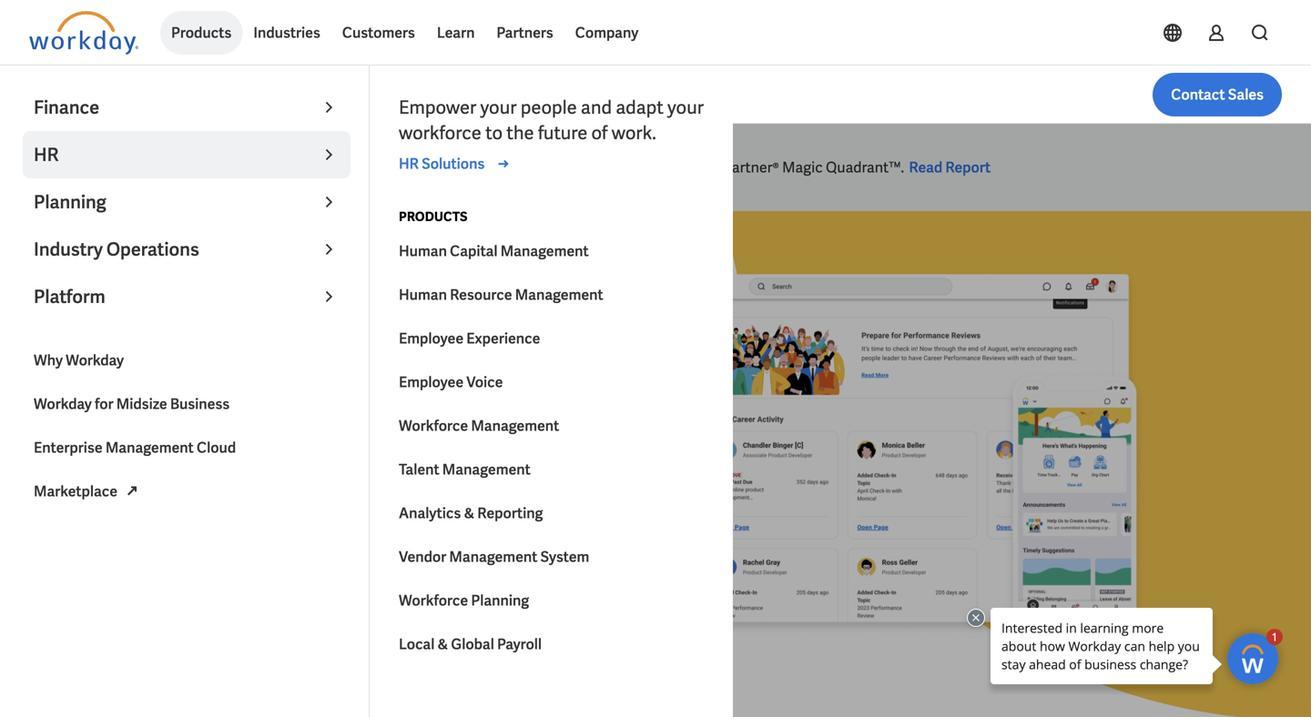 Task type: describe. For each thing, give the bounding box(es) containing it.
report
[[946, 158, 991, 177]]

planning inside planning 'dropdown button'
[[34, 190, 106, 214]]

hr for hr solutions
[[399, 154, 419, 174]]

industries button
[[243, 11, 331, 55]]

overview menu
[[289, 73, 614, 117]]

learn button
[[426, 11, 486, 55]]

list containing overview
[[289, 73, 1282, 117]]

hcm
[[104, 356, 223, 423]]

talent management link
[[388, 448, 716, 492]]

marketplace link
[[23, 470, 351, 514]]

analytics & reporting link
[[388, 492, 716, 536]]

an
[[29, 356, 94, 423]]

0 vertical spatial capital
[[93, 83, 153, 107]]

hr for hr
[[34, 143, 59, 167]]

management down products
[[156, 83, 267, 107]]

empower
[[399, 96, 477, 119]]

operations
[[106, 238, 199, 261]]

enterprise management cloud link
[[23, 426, 351, 470]]

1 vertical spatial human capital management link
[[388, 230, 716, 273]]

empower your people and adapt your workforce to the future of work.
[[399, 96, 704, 145]]

1 vertical spatial human capital management
[[399, 242, 589, 261]]

local & global payroll
[[399, 635, 542, 654]]

1 your from the left
[[481, 96, 517, 119]]

and
[[581, 96, 612, 119]]

learn
[[437, 23, 475, 42]]

company
[[575, 23, 639, 42]]

talent management
[[399, 460, 531, 480]]

performance.
[[29, 473, 340, 539]]

workforce planning
[[399, 592, 529, 611]]

contact sales
[[1172, 85, 1264, 104]]

human resource management link
[[388, 273, 716, 317]]

workforce for workforce planning
[[399, 592, 468, 611]]

system
[[233, 356, 400, 423]]

partners button
[[486, 11, 564, 55]]

enterprise management cloud
[[34, 439, 236, 458]]

1 vertical spatial workday
[[66, 351, 124, 370]]

employee voice link
[[388, 361, 716, 404]]

industry operations button
[[23, 226, 351, 273]]

1 horizontal spatial the
[[696, 158, 718, 177]]

workday for for
[[34, 395, 92, 414]]

products
[[171, 23, 232, 42]]

talent
[[399, 460, 440, 480]]

workday for has
[[450, 158, 507, 177]]

of
[[592, 121, 608, 145]]

solutions
[[422, 154, 485, 174]]

management inside enterprise management cloud link
[[105, 439, 194, 458]]

contact sales link
[[1153, 73, 1282, 117]]

adapt
[[616, 96, 664, 119]]

contact
[[1172, 85, 1226, 104]]

planning inside workforce planning link
[[471, 592, 529, 611]]

payroll
[[497, 635, 542, 654]]

workday for midsize business
[[34, 395, 230, 414]]

employee for employee experience
[[399, 329, 464, 348]]

employee for employee voice
[[399, 373, 464, 392]]

for inside an hcm system primed for performance.
[[203, 414, 269, 481]]

customers button
[[331, 11, 426, 55]]

opens in a new tab image
[[121, 480, 143, 502]]

customers
[[342, 23, 415, 42]]

named
[[573, 158, 618, 177]]

planning button
[[23, 179, 351, 226]]

gartner®
[[721, 158, 779, 177]]

read
[[909, 158, 943, 177]]

management inside human resource management link
[[515, 286, 604, 305]]

overview link
[[289, 73, 372, 117]]

vendor management system
[[399, 548, 590, 567]]

management inside talent management link
[[442, 460, 531, 480]]

enterprise
[[34, 439, 103, 458]]

platform button
[[23, 273, 351, 321]]

& for local
[[438, 635, 448, 654]]

products button
[[160, 11, 243, 55]]

employee voice
[[399, 373, 503, 392]]

system
[[541, 548, 590, 567]]

1 vertical spatial human
[[399, 242, 447, 261]]

industries
[[254, 23, 320, 42]]

employee experience
[[399, 329, 540, 348]]

industry operations
[[34, 238, 199, 261]]

human inside human resource management link
[[399, 286, 447, 305]]

the inside empower your people and adapt your workforce to the future of work.
[[507, 121, 534, 145]]

analytics & reporting
[[399, 504, 543, 523]]

a
[[621, 158, 629, 177]]

human resource management
[[399, 286, 604, 305]]

0 vertical spatial for
[[95, 395, 113, 414]]

vendor
[[399, 548, 447, 567]]

workday has been named a leader in the gartner® magic quadrant™. read report
[[450, 158, 991, 177]]



Task type: vqa. For each thing, say whether or not it's contained in the screenshot.
Our Technology LINK
no



Task type: locate. For each thing, give the bounding box(es) containing it.
management down voice
[[471, 417, 560, 436]]

1 horizontal spatial for
[[203, 414, 269, 481]]

0 vertical spatial human
[[29, 83, 89, 107]]

read report link
[[904, 156, 997, 179]]

1 horizontal spatial &
[[464, 504, 475, 523]]

hr button
[[23, 131, 351, 179]]

employee inside "link"
[[399, 373, 464, 392]]

human capital management up human resource management
[[399, 242, 589, 261]]

workday down to
[[450, 158, 507, 177]]

workday for midsize business link
[[23, 383, 351, 426]]

2 vertical spatial workday
[[34, 395, 92, 414]]

future
[[538, 121, 588, 145]]

1 horizontal spatial human capital management link
[[388, 230, 716, 273]]

workforce
[[399, 121, 482, 145]]

screenshot from workday's manager insights hub showing career activity of employees. image
[[564, 270, 1146, 646]]

0 horizontal spatial the
[[507, 121, 534, 145]]

quadrant™.
[[826, 158, 904, 177]]

1 horizontal spatial your
[[668, 96, 704, 119]]

0 vertical spatial human capital management
[[29, 83, 267, 107]]

marketplace
[[34, 482, 118, 501]]

your right "adapt"
[[668, 96, 704, 119]]

1 vertical spatial planning
[[471, 592, 529, 611]]

for down business
[[203, 414, 269, 481]]

hr solutions link
[[399, 153, 514, 175]]

human capital management link up hr 'dropdown button'
[[29, 82, 289, 107]]

business
[[170, 395, 230, 414]]

reporting
[[478, 504, 543, 523]]

workday right why
[[66, 351, 124, 370]]

hr
[[34, 143, 59, 167], [399, 154, 419, 174]]

0 vertical spatial planning
[[34, 190, 106, 214]]

human
[[29, 83, 89, 107], [399, 242, 447, 261], [399, 286, 447, 305]]

0 vertical spatial workday
[[450, 158, 507, 177]]

has
[[510, 158, 534, 177]]

1 vertical spatial workforce
[[399, 592, 468, 611]]

human left resource
[[399, 286, 447, 305]]

0 vertical spatial human capital management link
[[29, 82, 289, 107]]

1 vertical spatial employee
[[399, 373, 464, 392]]

management inside the workforce management link
[[471, 417, 560, 436]]

capital up resource
[[450, 242, 498, 261]]

go to the homepage image
[[29, 11, 138, 55]]

planning up industry
[[34, 190, 106, 214]]

the right in
[[696, 158, 718, 177]]

capital down "go to the homepage" image
[[93, 83, 153, 107]]

cloud
[[197, 439, 236, 458]]

employee up employee voice
[[399, 329, 464, 348]]

0 horizontal spatial for
[[95, 395, 113, 414]]

human capital management link up human resource management
[[388, 230, 716, 273]]

employee experience link
[[388, 317, 716, 361]]

1 vertical spatial capital
[[450, 242, 498, 261]]

0 horizontal spatial planning
[[34, 190, 106, 214]]

workforce for workforce management
[[399, 417, 468, 436]]

midsize
[[116, 395, 167, 414]]

for
[[95, 395, 113, 414], [203, 414, 269, 481]]

1 vertical spatial &
[[438, 635, 448, 654]]

gartner logo image
[[299, 124, 435, 211]]

2 workforce from the top
[[399, 592, 468, 611]]

platform
[[34, 285, 105, 309]]

experience
[[467, 329, 540, 348]]

workforce management
[[399, 417, 560, 436]]

0 horizontal spatial human capital management link
[[29, 82, 289, 107]]

0 vertical spatial workforce
[[399, 417, 468, 436]]

human down products
[[399, 242, 447, 261]]

finance
[[34, 96, 99, 119]]

human capital management up hr 'dropdown button'
[[29, 83, 267, 107]]

& right analytics
[[464, 504, 475, 523]]

1 vertical spatial for
[[203, 414, 269, 481]]

0 horizontal spatial capital
[[93, 83, 153, 107]]

1 horizontal spatial human capital management
[[399, 242, 589, 261]]

the right to
[[507, 121, 534, 145]]

your up to
[[481, 96, 517, 119]]

hr solutions
[[399, 154, 485, 174]]

list
[[289, 73, 1282, 117]]

partners
[[497, 23, 554, 42]]

leader
[[633, 158, 678, 177]]

1 workforce from the top
[[399, 417, 468, 436]]

an hcm system primed for performance.
[[29, 356, 400, 539]]

hr down finance
[[34, 143, 59, 167]]

& for analytics
[[464, 504, 475, 523]]

products
[[399, 209, 468, 225]]

local & global payroll link
[[388, 623, 716, 667]]

hr down workforce
[[399, 154, 419, 174]]

workday up enterprise
[[34, 395, 92, 414]]

human capital management
[[29, 83, 267, 107], [399, 242, 589, 261]]

management inside vendor management system link
[[449, 548, 538, 567]]

management up human resource management link
[[501, 242, 589, 261]]

human capital management link
[[29, 82, 289, 107], [388, 230, 716, 273]]

0 horizontal spatial human capital management
[[29, 83, 267, 107]]

human down "go to the homepage" image
[[29, 83, 89, 107]]

analytics
[[399, 504, 461, 523]]

2 employee from the top
[[399, 373, 464, 392]]

overview
[[300, 85, 361, 104]]

employee left voice
[[399, 373, 464, 392]]

& right local
[[438, 635, 448, 654]]

1 vertical spatial the
[[696, 158, 718, 177]]

0 vertical spatial &
[[464, 504, 475, 523]]

workforce
[[399, 417, 468, 436], [399, 592, 468, 611]]

workforce planning link
[[388, 579, 716, 623]]

voice
[[467, 373, 503, 392]]

workday
[[450, 158, 507, 177], [66, 351, 124, 370], [34, 395, 92, 414]]

1 horizontal spatial planning
[[471, 592, 529, 611]]

1 horizontal spatial capital
[[450, 242, 498, 261]]

why workday link
[[23, 339, 351, 383]]

0 horizontal spatial &
[[438, 635, 448, 654]]

to
[[486, 121, 503, 145]]

workforce up 'talent'
[[399, 417, 468, 436]]

hr inside 'dropdown button'
[[34, 143, 59, 167]]

company button
[[564, 11, 650, 55]]

vendor management system link
[[388, 536, 716, 579]]

0 vertical spatial the
[[507, 121, 534, 145]]

management down workforce management
[[442, 460, 531, 480]]

been
[[537, 158, 570, 177]]

people
[[521, 96, 577, 119]]

why workday
[[34, 351, 124, 370]]

0 horizontal spatial hr
[[34, 143, 59, 167]]

management down 'midsize'
[[105, 439, 194, 458]]

management
[[156, 83, 267, 107], [501, 242, 589, 261], [515, 286, 604, 305], [471, 417, 560, 436], [105, 439, 194, 458], [442, 460, 531, 480], [449, 548, 538, 567]]

&
[[464, 504, 475, 523], [438, 635, 448, 654]]

management down reporting
[[449, 548, 538, 567]]

0 horizontal spatial your
[[481, 96, 517, 119]]

0 vertical spatial employee
[[399, 329, 464, 348]]

global
[[451, 635, 494, 654]]

why
[[34, 351, 63, 370]]

management up employee experience link
[[515, 286, 604, 305]]

local
[[399, 635, 435, 654]]

in
[[681, 158, 693, 177]]

sales
[[1228, 85, 1264, 104]]

magic
[[783, 158, 823, 177]]

2 vertical spatial human
[[399, 286, 447, 305]]

industry
[[34, 238, 103, 261]]

capital
[[93, 83, 153, 107], [450, 242, 498, 261]]

1 horizontal spatial hr
[[399, 154, 419, 174]]

planning down vendor management system
[[471, 592, 529, 611]]

1 employee from the top
[[399, 329, 464, 348]]

workforce management link
[[388, 404, 716, 448]]

finance button
[[23, 84, 351, 131]]

primed
[[29, 414, 193, 481]]

for left 'midsize'
[[95, 395, 113, 414]]

2 your from the left
[[668, 96, 704, 119]]

work.
[[612, 121, 657, 145]]

resource
[[450, 286, 512, 305]]

workforce down the vendor
[[399, 592, 468, 611]]



